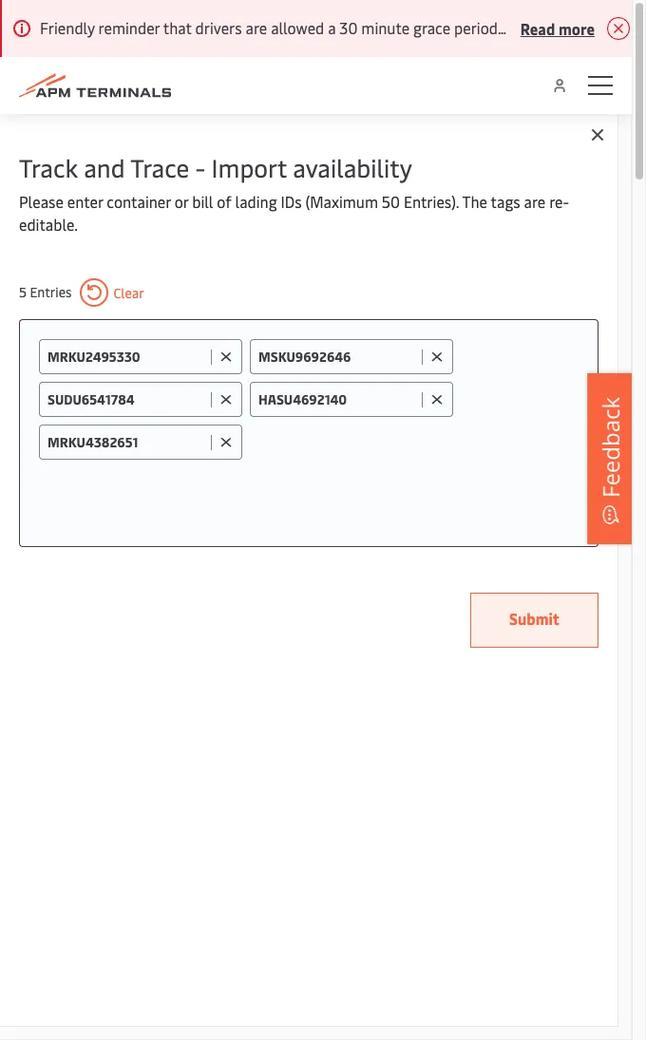 Task type: vqa. For each thing, say whether or not it's contained in the screenshot.
the container to the top
yes



Task type: locate. For each thing, give the bounding box(es) containing it.
of inside apm terminals los angeles is the largest container port terminal in the western hemisphere, featuring over 507 acres of world-class infrastructure.
[[276, 532, 290, 553]]

1 vertical spatial of
[[276, 532, 290, 553]]

angeles for 400
[[194, 449, 301, 490]]

clear button
[[80, 278, 144, 307]]

container up world-
[[300, 509, 364, 530]]

track
[[19, 150, 78, 184], [123, 634, 180, 668]]

import for track and trace - import availability
[[313, 634, 387, 668]]

more
[[559, 18, 595, 38], [516, 532, 552, 553]]

are
[[524, 191, 546, 212]]

of right bill at top
[[217, 191, 231, 212]]

read left close alert icon
[[520, 18, 555, 38]]

1 vertical spatial angeles
[[151, 509, 205, 530]]

0 vertical spatial import
[[211, 150, 287, 184]]

507
[[207, 532, 233, 553]]

1 vertical spatial more
[[516, 532, 552, 553]]

apm terminals los angeles is the largest container port terminal in the western hemisphere, featuring over 507 acres of world-class infrastructure.
[[19, 509, 561, 553]]

0 vertical spatial availability
[[293, 150, 412, 184]]

1 horizontal spatial -
[[297, 634, 307, 668]]

of
[[217, 191, 231, 212], [276, 532, 290, 553]]

1 vertical spatial container
[[300, 509, 364, 530]]

entries).
[[404, 191, 459, 212]]

pier 400 los angeles
[[19, 449, 301, 490]]

1 horizontal spatial entered id text field
[[258, 390, 417, 409]]

50
[[382, 191, 400, 212]]

1 horizontal spatial more
[[559, 18, 595, 38]]

read down western
[[478, 532, 513, 553]]

Entered ID text field
[[48, 348, 206, 366], [258, 348, 417, 366], [48, 390, 206, 409]]

the right in
[[478, 509, 501, 530]]

0 horizontal spatial -
[[195, 150, 205, 184]]

the
[[462, 191, 487, 212]]

0 horizontal spatial more
[[516, 532, 552, 553]]

angeles inside apm terminals los angeles is the largest container port terminal in the western hemisphere, featuring over 507 acres of world-class infrastructure.
[[151, 509, 205, 530]]

availability
[[293, 150, 412, 184], [394, 634, 509, 668]]

the right is
[[223, 509, 246, 530]]

0 vertical spatial more
[[559, 18, 595, 38]]

los right 400
[[141, 449, 188, 490]]

1 vertical spatial -
[[297, 634, 307, 668]]

trace inside track and trace - import availability please enter container or bill of lading ids (maximum 50 entries). the tags are re- editable.
[[130, 150, 189, 184]]

of inside track and trace - import availability please enter container or bill of lading ids (maximum 50 entries). the tags are re- editable.
[[217, 191, 231, 212]]

1 vertical spatial availability
[[394, 634, 509, 668]]

0 vertical spatial -
[[195, 150, 205, 184]]

los up featuring
[[125, 509, 148, 530]]

0 horizontal spatial import
[[211, 150, 287, 184]]

0 horizontal spatial and
[[84, 150, 125, 184]]

read for read more button
[[520, 18, 555, 38]]

container
[[107, 191, 171, 212], [300, 509, 364, 530]]

container inside apm terminals los angeles is the largest container port terminal in the western hemisphere, featuring over 507 acres of world-class infrastructure.
[[300, 509, 364, 530]]

1 horizontal spatial track
[[123, 634, 180, 668]]

container left or
[[107, 191, 171, 212]]

1 vertical spatial track
[[123, 634, 180, 668]]

angeles up largest
[[194, 449, 301, 490]]

please
[[19, 191, 64, 212]]

5
[[19, 283, 27, 301]]

pier
[[19, 449, 70, 490]]

(maximum
[[305, 191, 378, 212]]

0 vertical spatial read
[[520, 18, 555, 38]]

more inside button
[[559, 18, 595, 38]]

read more left close alert icon
[[520, 18, 595, 38]]

angeles
[[194, 449, 301, 490], [151, 509, 205, 530]]

import
[[211, 150, 287, 184], [313, 634, 387, 668]]

and
[[84, 150, 125, 184], [186, 634, 227, 668]]

0 vertical spatial of
[[217, 191, 231, 212]]

1 vertical spatial import
[[313, 634, 387, 668]]

0 horizontal spatial the
[[223, 509, 246, 530]]

los inside apm terminals los angeles is the largest container port terminal in the western hemisphere, featuring over 507 acres of world-class infrastructure.
[[125, 509, 148, 530]]

read more
[[520, 18, 595, 38], [478, 532, 552, 553]]

- inside track and trace - import availability please enter container or bill of lading ids (maximum 50 entries). the tags are re- editable.
[[195, 150, 205, 184]]

hemisphere,
[[19, 532, 104, 553]]

trace for track and trace - import availability
[[233, 634, 291, 668]]

0 horizontal spatial of
[[217, 191, 231, 212]]

read more down western
[[478, 532, 552, 553]]

1 vertical spatial read
[[478, 532, 513, 553]]

1 horizontal spatial container
[[300, 509, 364, 530]]

the
[[223, 509, 246, 530], [478, 509, 501, 530]]

los
[[141, 449, 188, 490], [125, 509, 148, 530]]

1 vertical spatial los
[[125, 509, 148, 530]]

0 horizontal spatial trace
[[130, 150, 189, 184]]

acres
[[236, 532, 272, 553]]

los angeles pier 400 image
[[0, 114, 632, 470]]

1 horizontal spatial of
[[276, 532, 290, 553]]

read for read more 'link'
[[478, 532, 513, 553]]

2 the from the left
[[478, 509, 501, 530]]

0 vertical spatial los
[[141, 449, 188, 490]]

1 horizontal spatial read
[[520, 18, 555, 38]]

read more button
[[520, 16, 595, 40]]

1 vertical spatial and
[[186, 634, 227, 668]]

read inside button
[[520, 18, 555, 38]]

track inside track and trace - import availability please enter container or bill of lading ids (maximum 50 entries). the tags are re- editable.
[[19, 150, 78, 184]]

angeles for terminals
[[151, 509, 205, 530]]

read more for read more button
[[520, 18, 595, 38]]

1 horizontal spatial trace
[[233, 634, 291, 668]]

0 horizontal spatial entered id text field
[[48, 433, 206, 451]]

0 horizontal spatial track
[[19, 150, 78, 184]]

import inside track and trace - import availability please enter container or bill of lading ids (maximum 50 entries). the tags are re- editable.
[[211, 150, 287, 184]]

1 vertical spatial trace
[[233, 634, 291, 668]]

ids
[[281, 191, 302, 212]]

entries
[[30, 283, 72, 301]]

availability for track and trace - import availability
[[394, 634, 509, 668]]

1 horizontal spatial and
[[186, 634, 227, 668]]

1 horizontal spatial the
[[478, 509, 501, 530]]

0 vertical spatial track
[[19, 150, 78, 184]]

0 vertical spatial read more
[[520, 18, 595, 38]]

more left close alert icon
[[559, 18, 595, 38]]

0 vertical spatial and
[[84, 150, 125, 184]]

0 vertical spatial angeles
[[194, 449, 301, 490]]

availability inside track and trace - import availability please enter container or bill of lading ids (maximum 50 entries). the tags are re- editable.
[[293, 150, 412, 184]]

enter
[[67, 191, 103, 212]]

read
[[520, 18, 555, 38], [478, 532, 513, 553]]

1 vertical spatial read more
[[478, 532, 552, 553]]

-
[[195, 150, 205, 184], [297, 634, 307, 668]]

and for track and trace - import availability
[[186, 634, 227, 668]]

trace
[[130, 150, 189, 184], [233, 634, 291, 668]]

0 vertical spatial trace
[[130, 150, 189, 184]]

is
[[209, 509, 220, 530]]

availability for track and trace - import availability please enter container or bill of lading ids (maximum 50 entries). the tags are re- editable.
[[293, 150, 412, 184]]

re-
[[549, 191, 569, 212]]

infrastructure.
[[377, 532, 475, 553]]

world-
[[294, 532, 339, 553]]

0 horizontal spatial container
[[107, 191, 171, 212]]

more for read more button
[[559, 18, 595, 38]]

import for track and trace - import availability please enter container or bill of lading ids (maximum 50 entries). the tags are re- editable.
[[211, 150, 287, 184]]

track for track and trace - import availability please enter container or bill of lading ids (maximum 50 entries). the tags are re- editable.
[[19, 150, 78, 184]]

0 vertical spatial container
[[107, 191, 171, 212]]

- for track and trace - import availability please enter container or bill of lading ids (maximum 50 entries). the tags are re- editable.
[[195, 150, 205, 184]]

0 horizontal spatial read
[[478, 532, 513, 553]]

1 horizontal spatial import
[[313, 634, 387, 668]]

1 vertical spatial entered id text field
[[48, 433, 206, 451]]

more down western
[[516, 532, 552, 553]]

angeles up the over
[[151, 509, 205, 530]]

and inside track and trace - import availability please enter container or bill of lading ids (maximum 50 entries). the tags are re- editable.
[[84, 150, 125, 184]]

of down largest
[[276, 532, 290, 553]]

bill
[[192, 191, 213, 212]]

Entered ID text field
[[258, 390, 417, 409], [48, 433, 206, 451]]



Task type: describe. For each thing, give the bounding box(es) containing it.
over
[[174, 532, 204, 553]]

track for track and trace - import availability
[[123, 634, 180, 668]]

trace for track and trace - import availability please enter container or bill of lading ids (maximum 50 entries). the tags are re- editable.
[[130, 150, 189, 184]]

los for 400
[[141, 449, 188, 490]]

track and trace - import availability please enter container or bill of lading ids (maximum 50 entries). the tags are re- editable.
[[19, 150, 569, 235]]

western
[[504, 509, 561, 530]]

submit
[[509, 608, 560, 629]]

largest
[[249, 509, 297, 530]]

400
[[78, 449, 133, 490]]

lading
[[235, 191, 277, 212]]

read more for read more 'link'
[[478, 532, 552, 553]]

terminals
[[55, 509, 121, 530]]

editable.
[[19, 214, 78, 235]]

0 vertical spatial entered id text field
[[258, 390, 417, 409]]

clear
[[113, 284, 144, 302]]

featuring
[[107, 532, 171, 553]]

in
[[462, 509, 474, 530]]

tags
[[491, 191, 520, 212]]

close alert image
[[607, 17, 629, 40]]

los for terminals
[[125, 509, 148, 530]]

track and trace - import availability
[[123, 634, 509, 668]]

5 entries
[[19, 283, 72, 301]]

feedback button
[[587, 373, 635, 544]]

terminal
[[401, 509, 458, 530]]

class
[[339, 532, 373, 553]]

container inside track and trace - import availability please enter container or bill of lading ids (maximum 50 entries). the tags are re- editable.
[[107, 191, 171, 212]]

read more link
[[478, 532, 552, 553]]

1 the from the left
[[223, 509, 246, 530]]

submit button
[[470, 593, 599, 648]]

- for track and trace - import availability
[[297, 634, 307, 668]]

more for read more 'link'
[[516, 532, 552, 553]]

or
[[175, 191, 189, 212]]

apm
[[19, 509, 51, 530]]

and for track and trace - import availability please enter container or bill of lading ids (maximum 50 entries). the tags are re- editable.
[[84, 150, 125, 184]]

feedback
[[595, 397, 626, 497]]

port
[[368, 509, 397, 530]]



